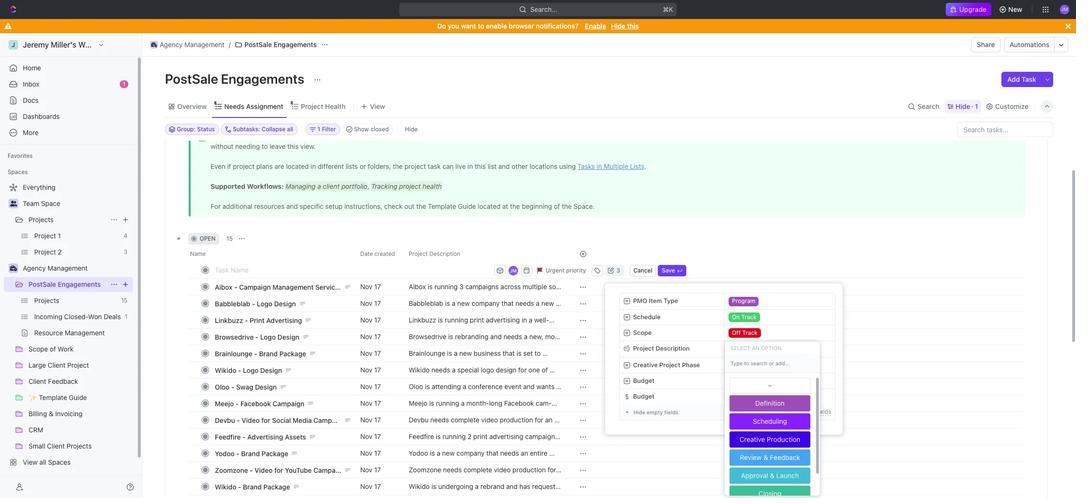 Task type: describe. For each thing, give the bounding box(es) containing it.
team space
[[23, 199, 60, 207]]

agency inside tree
[[23, 264, 46, 272]]

edit
[[805, 408, 816, 415]]

– for – popup button
[[734, 361, 738, 369]]

wikido - logo design link
[[213, 363, 353, 377]]

browsedrive - logo design link
[[213, 330, 353, 344]]

wikido for wikido - brand package
[[215, 483, 237, 491]]

0 horizontal spatial agency management link
[[23, 261, 131, 276]]

2 horizontal spatial postsale
[[245, 40, 272, 49]]

linkbuzz - print advertising link
[[213, 313, 353, 327]]

feedfire is running 2 print advertising campaigns and needs creation of the assets. button
[[403, 428, 568, 449]]

creation
[[443, 441, 468, 449]]

logo inside yodoo is a new company that needs an entire brand package including logo design.
[[486, 458, 500, 466]]

search button
[[906, 100, 943, 113]]

services
[[316, 283, 343, 291]]

awareness.
[[524, 474, 558, 482]]

projects
[[29, 215, 54, 224]]

management inside tree
[[48, 264, 88, 272]]

company
[[457, 449, 485, 457]]

dashboards link
[[4, 109, 133, 124]]

needs assignment
[[224, 102, 284, 110]]

babbleblab
[[215, 299, 250, 308]]

and inside the feedfire is running 2 print advertising campaigns and needs creation of the assets.
[[409, 441, 421, 449]]

zoomzone for zoomzone needs complete video production for a youtube campaign to increase brand awareness.
[[409, 466, 442, 474]]

needs inside zoomzone needs complete video production for a youtube campaign to increase brand awareness.
[[443, 466, 462, 474]]

- for linkbuzz - print advertising
[[245, 316, 248, 324]]

- for browsedrive - logo design
[[256, 333, 259, 341]]

- for oloo - swag design
[[231, 383, 235, 391]]

yodoo - brand package
[[215, 449, 288, 457]]

open
[[200, 235, 216, 242]]

video for zoomzone
[[255, 466, 273, 474]]

new
[[1009, 5, 1023, 13]]

video for increase
[[494, 466, 511, 474]]

campaign
[[437, 474, 467, 482]]

one
[[529, 366, 540, 374]]

projects link
[[29, 212, 107, 227]]

oloo
[[215, 383, 230, 391]]

zoomzone for zoomzone - video for youtube campaign
[[215, 466, 248, 474]]

logo for babbleblab
[[257, 299, 273, 308]]

complete for media
[[451, 416, 480, 424]]

upcoming
[[409, 424, 439, 432]]

youtube inside zoomzone needs complete video production for a youtube campaign to increase brand awareness.
[[409, 474, 435, 482]]

a inside zoomzone needs complete video production for a youtube campaign to increase brand awareness.
[[558, 466, 562, 474]]

home link
[[4, 60, 133, 76]]

ern
[[409, 341, 419, 349]]

design for wikido - logo design
[[260, 366, 282, 374]]

postsale engagements inside tree
[[29, 280, 101, 288]]

swag
[[236, 383, 253, 391]]

upgrade
[[960, 5, 987, 13]]

0 horizontal spatial postsale engagements link
[[29, 277, 107, 292]]

running for creation
[[443, 432, 466, 440]]

review & feedback
[[741, 453, 801, 461]]

hide for hide empty fields
[[634, 409, 646, 415]]

meejo
[[215, 399, 234, 407]]

2 horizontal spatial an
[[753, 345, 760, 351]]

option
[[762, 345, 782, 351]]

team space link
[[23, 196, 131, 211]]

brand for wikido
[[243, 483, 262, 491]]

the
[[478, 441, 488, 449]]

feedfire for feedfire - advertising assets
[[215, 433, 241, 441]]

design for babbleblab - logo design
[[274, 299, 296, 308]]

needs inside wikido needs a special logo design for one of their sub-brands.
[[432, 366, 451, 374]]

needs inside 'browsedrive is rebranding and needs a new, mod ern logo.'
[[504, 332, 523, 341]]

special
[[458, 366, 479, 374]]

linkbuzz is running print advertising in a well- known magazine and needs content creation.
[[409, 316, 550, 333]]

needs
[[224, 102, 245, 110]]

- for meejo - facebook campaign
[[236, 399, 239, 407]]

- for wikido - brand package
[[238, 483, 241, 491]]

project
[[301, 102, 324, 110]]

is for browsedrive
[[449, 332, 454, 341]]

& for approval
[[771, 471, 775, 479]]

brand for brainlounge
[[259, 349, 278, 357]]

1 inside sidebar navigation
[[123, 80, 126, 88]]

rebranding
[[455, 332, 489, 341]]

logo.
[[421, 341, 436, 349]]

package for yodoo - brand package
[[262, 449, 288, 457]]

needs inside yodoo is a new company that needs an entire brand package including logo design.
[[501, 449, 519, 457]]

- for zoomzone - video for youtube campaign
[[250, 466, 253, 474]]

approval & launch
[[742, 471, 799, 479]]

meejo - facebook campaign link
[[213, 396, 353, 410]]

advertising inside linkbuzz is running print advertising in a well- known magazine and needs content creation.
[[486, 316, 520, 324]]

hide for hide 1
[[956, 102, 971, 110]]

assets.
[[489, 441, 511, 449]]

launch
[[777, 471, 799, 479]]

spaces
[[8, 168, 28, 176]]

select an option
[[731, 345, 782, 351]]

package
[[429, 458, 455, 466]]

empty
[[647, 409, 663, 415]]

brainlounge - brand package link
[[213, 347, 353, 360]]

yodoo for yodoo - brand package
[[215, 449, 235, 457]]

customize
[[996, 102, 1029, 110]]

linkbuzz is running print advertising in a well- known magazine and needs content creation. button
[[403, 312, 568, 333]]

1 horizontal spatial agency management link
[[148, 39, 227, 50]]

0 vertical spatial agency management
[[160, 40, 225, 49]]

wikido - logo design
[[215, 366, 282, 374]]

2 horizontal spatial management
[[273, 283, 314, 291]]

feedfire - advertising assets
[[215, 433, 306, 441]]

definition
[[756, 399, 785, 407]]

an inside yodoo is a new company that needs an entire brand package including logo design.
[[521, 449, 529, 457]]

1 vertical spatial advertising
[[248, 433, 283, 441]]

review
[[741, 453, 762, 461]]

entire
[[530, 449, 548, 457]]

design.
[[501, 458, 524, 466]]

0 horizontal spatial fields
[[665, 409, 679, 415]]

- for babbleblab - logo design
[[252, 299, 255, 308]]

browsedrive for browsedrive is rebranding and needs a new, mod ern logo.
[[409, 332, 447, 341]]

1 vertical spatial engagements
[[221, 71, 305, 87]]

1 horizontal spatial to
[[478, 22, 485, 30]]

assignment
[[246, 102, 284, 110]]

complete for to
[[464, 466, 493, 474]]

this
[[628, 22, 639, 30]]

home
[[23, 64, 41, 72]]

video for campaign.
[[482, 416, 498, 424]]

1 horizontal spatial postsale
[[165, 71, 218, 87]]

devbu needs complete video production for an upcoming social media campaign.
[[409, 416, 555, 432]]

select
[[731, 345, 751, 351]]

add inside button
[[1008, 75, 1021, 83]]

0 vertical spatial agency
[[160, 40, 183, 49]]

15
[[227, 235, 233, 242]]

print inside linkbuzz is running print advertising in a well- known magazine and needs content creation.
[[470, 316, 484, 324]]

brand inside zoomzone needs complete video production for a youtube campaign to increase brand awareness.
[[504, 474, 522, 482]]

custom fields element
[[620, 293, 836, 420]]

of inside wikido needs a special logo design for one of their sub-brands.
[[542, 366, 548, 374]]

2
[[468, 432, 472, 440]]

production
[[767, 435, 801, 443]]

design for oloo - swag design
[[255, 383, 277, 391]]

a inside linkbuzz is running print advertising in a well- known magazine and needs content creation.
[[529, 316, 533, 324]]

engagements inside tree
[[58, 280, 101, 288]]

Type to search or add... field
[[725, 354, 821, 373]]

do you want to enable browser notifications? enable hide this
[[438, 22, 639, 30]]

- for feedfire - advertising assets
[[243, 433, 246, 441]]

including
[[457, 458, 484, 466]]

needs assignment link
[[223, 100, 284, 113]]

logo for browsedrive
[[260, 333, 276, 341]]

package for wikido - brand package
[[264, 483, 290, 491]]

hide for hide
[[405, 126, 418, 133]]

media
[[293, 416, 312, 424]]

new,
[[530, 332, 544, 341]]

zoomzone - video for youtube campaign link
[[213, 463, 353, 477]]

wikido needs a special logo design for one of their sub-brands.
[[409, 366, 550, 382]]

0 vertical spatial engagements
[[274, 40, 317, 49]]

hide 1
[[956, 102, 979, 110]]

devbu for devbu - video for social media campaign
[[215, 416, 235, 424]]

facebook
[[241, 399, 271, 407]]

customize button
[[984, 100, 1032, 113]]

aibox - campaign management services link
[[213, 280, 353, 294]]

linkbuzz for linkbuzz is running print advertising in a well- known magazine and needs content creation.
[[409, 316, 437, 324]]

well-
[[535, 316, 550, 324]]



Task type: vqa. For each thing, say whether or not it's contained in the screenshot.


Task type: locate. For each thing, give the bounding box(es) containing it.
logo inside wikido needs a special logo design for one of their sub-brands.
[[481, 366, 494, 374]]

cancel
[[634, 267, 653, 274]]

favorites button
[[4, 150, 37, 162]]

brand down zoomzone - video for youtube campaign
[[243, 483, 262, 491]]

value not set element up definition
[[730, 378, 811, 393]]

is inside linkbuzz is running print advertising in a well- known magazine and needs content creation.
[[438, 316, 443, 324]]

1 vertical spatial running
[[443, 432, 466, 440]]

– inside – popup button
[[734, 361, 738, 369]]

running inside linkbuzz is running print advertising in a well- known magazine and needs content creation.
[[445, 316, 468, 324]]

is for feedfire
[[436, 432, 441, 440]]

devbu - video for social media campaign link
[[213, 413, 353, 427]]

in
[[522, 316, 527, 324]]

wikido down yodoo - brand package
[[215, 483, 237, 491]]

brand down design.
[[504, 474, 522, 482]]

postsale engagements link
[[233, 39, 319, 50], [29, 277, 107, 292]]

feedfire up yodoo - brand package
[[215, 433, 241, 441]]

0 horizontal spatial postsale
[[29, 280, 56, 288]]

new button
[[996, 2, 1029, 17]]

production for increase
[[513, 466, 546, 474]]

youtube
[[285, 466, 312, 474], [409, 474, 435, 482]]

video inside "zoomzone - video for youtube campaign" link
[[255, 466, 273, 474]]

- for yodoo - brand package
[[236, 449, 240, 457]]

business time image inside the agency management link
[[151, 42, 157, 47]]

Search tasks... text field
[[958, 122, 1054, 137]]

value not set element down select
[[729, 361, 742, 370]]

for inside zoomzone needs complete video production for a youtube campaign to increase brand awareness.
[[548, 466, 557, 474]]

package inside "link"
[[262, 449, 288, 457]]

search...
[[531, 5, 558, 13]]

for up campaigns
[[535, 416, 544, 424]]

add right "+"
[[786, 408, 797, 415]]

project health
[[301, 102, 346, 110]]

2 vertical spatial postsale
[[29, 280, 56, 288]]

running inside the feedfire is running 2 print advertising campaigns and needs creation of the assets.
[[443, 432, 466, 440]]

value not set element
[[729, 361, 742, 370], [730, 378, 811, 393]]

0 horizontal spatial linkbuzz
[[215, 316, 243, 324]]

– up – popup button
[[730, 345, 734, 353]]

advertising up yodoo - brand package
[[248, 433, 283, 441]]

2 vertical spatial –
[[769, 381, 772, 389]]

Set value for Budget Custom Field text field
[[725, 389, 836, 404]]

- for devbu - video for social media campaign
[[237, 416, 240, 424]]

feedfire left social
[[409, 432, 434, 440]]

1
[[123, 80, 126, 88], [976, 102, 979, 110]]

0 vertical spatial postsale
[[245, 40, 272, 49]]

logo up linkbuzz - print advertising
[[257, 299, 273, 308]]

1 vertical spatial logo
[[486, 458, 500, 466]]

1 vertical spatial 1
[[976, 102, 979, 110]]

1 horizontal spatial brand
[[504, 474, 522, 482]]

video inside devbu - video for social media campaign link
[[242, 416, 260, 424]]

0 horizontal spatial –
[[730, 345, 734, 353]]

advertising up 'browsedrive - logo design' link
[[266, 316, 302, 324]]

aibox
[[215, 283, 233, 291]]

1 horizontal spatial of
[[542, 366, 548, 374]]

- inside 'link'
[[238, 366, 241, 374]]

automations button
[[1006, 38, 1055, 52]]

of inside the feedfire is running 2 print advertising campaigns and needs creation of the assets.
[[470, 441, 476, 449]]

agency management inside tree
[[23, 264, 88, 272]]

advertising
[[266, 316, 302, 324], [248, 433, 283, 441]]

yodoo down upcoming
[[409, 449, 428, 457]]

1 horizontal spatial postsale engagements link
[[233, 39, 319, 50]]

yodoo down feedfire - advertising assets
[[215, 449, 235, 457]]

1 vertical spatial postsale engagements
[[165, 71, 307, 87]]

a left the new,
[[524, 332, 528, 341]]

logo down the that
[[486, 458, 500, 466]]

0 vertical spatial production
[[500, 416, 534, 424]]

0 horizontal spatial 1
[[123, 80, 126, 88]]

is inside 'browsedrive is rebranding and needs a new, mod ern logo.'
[[449, 332, 454, 341]]

tree
[[4, 180, 133, 486]]

a
[[529, 316, 533, 324], [524, 332, 528, 341], [452, 366, 456, 374], [437, 449, 441, 457], [558, 466, 562, 474]]

video inside devbu needs complete video production for an upcoming social media campaign.
[[482, 416, 498, 424]]

0 vertical spatial advertising
[[266, 316, 302, 324]]

1 horizontal spatial browsedrive
[[409, 332, 447, 341]]

1 horizontal spatial agency
[[160, 40, 183, 49]]

1 vertical spatial add
[[786, 408, 797, 415]]

-
[[234, 283, 238, 291], [252, 299, 255, 308], [245, 316, 248, 324], [256, 333, 259, 341], [254, 349, 257, 357], [238, 366, 241, 374], [231, 383, 235, 391], [236, 399, 239, 407], [237, 416, 240, 424], [243, 433, 246, 441], [236, 449, 240, 457], [250, 466, 253, 474], [238, 483, 241, 491]]

add task button
[[1002, 72, 1043, 87]]

wikido up the "their"
[[409, 366, 430, 374]]

1 horizontal spatial agency management
[[160, 40, 225, 49]]

1 vertical spatial an
[[546, 416, 553, 424]]

health
[[325, 102, 346, 110]]

video
[[242, 416, 260, 424], [255, 466, 273, 474]]

– inside – button
[[730, 345, 734, 353]]

yodoo is a new company that needs an entire brand package including logo design. button
[[403, 445, 568, 466]]

0 horizontal spatial agency
[[23, 264, 46, 272]]

an inside devbu needs complete video production for an upcoming social media campaign.
[[546, 416, 553, 424]]

value not set element inside custom fields element
[[729, 361, 742, 370]]

feedfire for feedfire is running 2 print advertising campaigns and needs creation of the assets.
[[409, 432, 434, 440]]

docs
[[23, 96, 39, 104]]

0 vertical spatial –
[[730, 345, 734, 353]]

1 horizontal spatial an
[[546, 416, 553, 424]]

a inside yodoo is a new company that needs an entire brand package including logo design.
[[437, 449, 441, 457]]

agency management link
[[148, 39, 227, 50], [23, 261, 131, 276]]

0 vertical spatial of
[[542, 366, 548, 374]]

for inside wikido needs a special logo design for one of their sub-brands.
[[519, 366, 527, 374]]

video for devbu
[[242, 416, 260, 424]]

a up brands.
[[452, 366, 456, 374]]

+ add or edit fields
[[781, 408, 832, 415]]

1 horizontal spatial fields
[[817, 408, 832, 415]]

new
[[442, 449, 455, 457]]

devbu for devbu needs complete video production for an upcoming social media campaign.
[[409, 416, 429, 424]]

sidebar navigation
[[0, 33, 142, 498]]

a inside wikido needs a special logo design for one of their sub-brands.
[[452, 366, 456, 374]]

1 vertical spatial to
[[469, 474, 475, 482]]

advertising up content
[[486, 316, 520, 324]]

zoomzone
[[409, 466, 442, 474], [215, 466, 248, 474]]

package
[[280, 349, 306, 357], [262, 449, 288, 457], [264, 483, 290, 491]]

running up creation
[[443, 432, 466, 440]]

youtube down yodoo - brand package "link"
[[285, 466, 312, 474]]

design for browsedrive - logo design
[[278, 333, 300, 341]]

is left social
[[436, 432, 441, 440]]

video inside zoomzone needs complete video production for a youtube campaign to increase brand awareness.
[[494, 466, 511, 474]]

1 vertical spatial postsale engagements link
[[29, 277, 107, 292]]

0 vertical spatial an
[[753, 345, 760, 351]]

creation.
[[521, 324, 548, 333]]

production for campaign.
[[500, 416, 534, 424]]

a inside 'browsedrive is rebranding and needs a new, mod ern logo.'
[[524, 332, 528, 341]]

0 vertical spatial logo
[[481, 366, 494, 374]]

wikido for wikido - logo design
[[215, 366, 237, 374]]

aibox - campaign management services
[[215, 283, 343, 291]]

brand left 'package'
[[409, 458, 427, 466]]

1 vertical spatial print
[[474, 432, 488, 440]]

1 vertical spatial of
[[470, 441, 476, 449]]

task
[[1022, 75, 1037, 83]]

1 vertical spatial logo
[[260, 333, 276, 341]]

design inside 'link'
[[260, 366, 282, 374]]

2 vertical spatial engagements
[[58, 280, 101, 288]]

1 horizontal spatial –
[[734, 361, 738, 369]]

production inside zoomzone needs complete video production for a youtube campaign to increase brand awareness.
[[513, 466, 546, 474]]

0 horizontal spatial business time image
[[10, 265, 17, 271]]

wikido inside "wikido - logo design" 'link'
[[215, 366, 237, 374]]

1 horizontal spatial feedfire
[[409, 432, 434, 440]]

linkbuzz down babbleblab
[[215, 316, 243, 324]]

devbu down meejo
[[215, 416, 235, 424]]

0 vertical spatial logo
[[257, 299, 273, 308]]

dashboards
[[23, 112, 60, 120]]

overview
[[177, 102, 207, 110]]

linkbuzz inside linkbuzz is running print advertising in a well- known magazine and needs content creation.
[[409, 316, 437, 324]]

overview link
[[176, 100, 207, 113]]

logo
[[257, 299, 273, 308], [260, 333, 276, 341], [243, 366, 259, 374]]

zoomzone down yodoo - brand package
[[215, 466, 248, 474]]

creative
[[740, 435, 766, 443]]

1 vertical spatial video
[[494, 466, 511, 474]]

wikido up oloo
[[215, 366, 237, 374]]

1 vertical spatial business time image
[[10, 265, 17, 271]]

1 vertical spatial advertising
[[490, 432, 524, 440]]

linkbuzz up known
[[409, 316, 437, 324]]

Task Name text field
[[215, 262, 493, 277]]

1 vertical spatial value not set element
[[730, 378, 811, 393]]

campaigns
[[526, 432, 559, 440]]

brand inside yodoo is a new company that needs an entire brand package including logo design.
[[409, 458, 427, 466]]

is
[[438, 316, 443, 324], [449, 332, 454, 341], [436, 432, 441, 440], [430, 449, 435, 457]]

of right one
[[542, 366, 548, 374]]

add inside custom fields element
[[786, 408, 797, 415]]

- for brainlounge - brand package
[[254, 349, 257, 357]]

for inside devbu needs complete video production for an upcoming social media campaign.
[[535, 416, 544, 424]]

linkbuzz for linkbuzz - print advertising
[[215, 316, 243, 324]]

project health link
[[299, 100, 346, 113]]

0 horizontal spatial management
[[48, 264, 88, 272]]

yodoo for yodoo is a new company that needs an entire brand package including logo design.
[[409, 449, 428, 457]]

video
[[482, 416, 498, 424], [494, 466, 511, 474]]

0 vertical spatial 1
[[123, 80, 126, 88]]

0 vertical spatial package
[[280, 349, 306, 357]]

design down brainlounge - brand package
[[260, 366, 282, 374]]

production up awareness.
[[513, 466, 546, 474]]

for left social
[[262, 416, 270, 424]]

1 vertical spatial –
[[734, 361, 738, 369]]

logo left design
[[481, 366, 494, 374]]

zoomzone inside zoomzone needs complete video production for a youtube campaign to increase brand awareness.
[[409, 466, 442, 474]]

complete up media
[[451, 416, 480, 424]]

enable
[[585, 22, 607, 30]]

save button
[[659, 265, 687, 276]]

print inside the feedfire is running 2 print advertising campaigns and needs creation of the assets.
[[474, 432, 488, 440]]

wikido
[[409, 366, 430, 374], [215, 366, 237, 374], [215, 483, 237, 491]]

video down facebook
[[242, 416, 260, 424]]

wikido needs a special logo design for one of their sub-brands. button
[[403, 362, 568, 382]]

is for yodoo
[[430, 449, 435, 457]]

a right in
[[529, 316, 533, 324]]

fields right empty
[[665, 409, 679, 415]]

brand inside "link"
[[241, 449, 260, 457]]

production up campaign.
[[500, 416, 534, 424]]

an up campaigns
[[546, 416, 553, 424]]

2 vertical spatial an
[[521, 449, 529, 457]]

0 horizontal spatial yodoo
[[215, 449, 235, 457]]

& for review
[[764, 453, 769, 461]]

is for linkbuzz
[[438, 316, 443, 324]]

complete inside devbu needs complete video production for an upcoming social media campaign.
[[451, 416, 480, 424]]

notifications?
[[536, 22, 579, 30]]

yodoo - brand package link
[[213, 446, 353, 460]]

is up magazine
[[438, 316, 443, 324]]

and inside 'browsedrive is rebranding and needs a new, mod ern logo.'
[[491, 332, 502, 341]]

complete up increase
[[464, 466, 493, 474]]

meejo - facebook campaign
[[215, 399, 305, 407]]

0 vertical spatial value not set element
[[729, 361, 742, 370]]

is inside yodoo is a new company that needs an entire brand package including logo design.
[[430, 449, 435, 457]]

is inside the feedfire is running 2 print advertising campaigns and needs creation of the assets.
[[436, 432, 441, 440]]

design up linkbuzz - print advertising link
[[274, 299, 296, 308]]

0 horizontal spatial of
[[470, 441, 476, 449]]

hide inside custom fields element
[[634, 409, 646, 415]]

inbox
[[23, 80, 40, 88]]

needs inside devbu needs complete video production for an upcoming social media campaign.
[[431, 416, 449, 424]]

1 horizontal spatial yodoo
[[409, 449, 428, 457]]

creative production
[[740, 435, 801, 443]]

brand down feedfire - advertising assets
[[241, 449, 260, 457]]

is up 'package'
[[430, 449, 435, 457]]

automations
[[1011, 40, 1050, 49]]

business time image
[[151, 42, 157, 47], [10, 265, 17, 271]]

0 horizontal spatial &
[[764, 453, 769, 461]]

- for aibox - campaign management services
[[234, 283, 238, 291]]

wikido inside wikido needs a special logo design for one of their sub-brands.
[[409, 366, 430, 374]]

1 vertical spatial agency management link
[[23, 261, 131, 276]]

package for brainlounge - brand package
[[280, 349, 306, 357]]

browsedrive up brainlounge
[[215, 333, 254, 341]]

browsedrive for browsedrive - logo design
[[215, 333, 254, 341]]

for left one
[[519, 366, 527, 374]]

0 vertical spatial brand
[[409, 458, 427, 466]]

an right select
[[753, 345, 760, 351]]

running for magazine
[[445, 316, 468, 324]]

mod
[[546, 332, 562, 341]]

1 horizontal spatial business time image
[[151, 42, 157, 47]]

3 button
[[606, 265, 624, 276]]

0 vertical spatial postsale engagements
[[245, 40, 317, 49]]

fields right edit
[[817, 408, 832, 415]]

to down "including"
[[469, 474, 475, 482]]

- for wikido - logo design
[[238, 366, 241, 374]]

postsale inside tree
[[29, 280, 56, 288]]

package down zoomzone - video for youtube campaign
[[264, 483, 290, 491]]

production inside devbu needs complete video production for an upcoming social media campaign.
[[500, 416, 534, 424]]

logo up brainlounge - brand package
[[260, 333, 276, 341]]

package down 'browsedrive - logo design' link
[[280, 349, 306, 357]]

browsedrive inside 'browsedrive is rebranding and needs a new, mod ern logo.'
[[409, 332, 447, 341]]

yodoo inside yodoo is a new company that needs an entire brand package including logo design.
[[409, 449, 428, 457]]

– up definition
[[769, 381, 772, 389]]

package up zoomzone - video for youtube campaign
[[262, 449, 288, 457]]

wikido inside wikido - brand package link
[[215, 483, 237, 491]]

a up awareness.
[[558, 466, 562, 474]]

devbu up upcoming
[[409, 416, 429, 424]]

2 vertical spatial postsale engagements
[[29, 280, 101, 288]]

– for – button
[[730, 345, 734, 353]]

needs inside linkbuzz is running print advertising in a well- known magazine and needs content creation.
[[475, 324, 494, 333]]

2 vertical spatial logo
[[243, 366, 259, 374]]

search
[[918, 102, 940, 110]]

print up rebranding on the left of the page
[[470, 316, 484, 324]]

0 vertical spatial postsale engagements link
[[233, 39, 319, 50]]

running up magazine
[[445, 316, 468, 324]]

to inside zoomzone needs complete video production for a youtube campaign to increase brand awareness.
[[469, 474, 475, 482]]

logo inside 'link'
[[243, 366, 259, 374]]

running
[[445, 316, 468, 324], [443, 432, 466, 440]]

add task
[[1008, 75, 1037, 83]]

1 vertical spatial complete
[[464, 466, 493, 474]]

1 vertical spatial &
[[771, 471, 775, 479]]

1 horizontal spatial youtube
[[409, 474, 435, 482]]

1 horizontal spatial zoomzone
[[409, 466, 442, 474]]

zoomzone - video for youtube campaign
[[215, 466, 346, 474]]

0 vertical spatial video
[[242, 416, 260, 424]]

1 vertical spatial youtube
[[409, 474, 435, 482]]

print
[[250, 316, 265, 324]]

1 horizontal spatial &
[[771, 471, 775, 479]]

tree containing team space
[[4, 180, 133, 486]]

wikido for wikido needs a special logo design for one of their sub-brands.
[[409, 366, 430, 374]]

add left task
[[1008, 75, 1021, 83]]

video up wikido - brand package
[[255, 466, 273, 474]]

needs inside the feedfire is running 2 print advertising campaigns and needs creation of the assets.
[[422, 441, 441, 449]]

and inside linkbuzz is running print advertising in a well- known magazine and needs content creation.
[[462, 324, 474, 333]]

browsedrive is rebranding and needs a new, mod ern logo. button
[[403, 328, 568, 349]]

media
[[461, 424, 479, 432]]

youtube down 'package'
[[409, 474, 435, 482]]

1 horizontal spatial devbu
[[409, 416, 429, 424]]

brand down browsedrive - logo design
[[259, 349, 278, 357]]

& right review
[[764, 453, 769, 461]]

an left entire
[[521, 449, 529, 457]]

yodoo
[[409, 449, 428, 457], [215, 449, 235, 457]]

enable
[[486, 22, 507, 30]]

– button
[[725, 341, 836, 357]]

0 horizontal spatial and
[[409, 441, 421, 449]]

design up the meejo - facebook campaign
[[255, 383, 277, 391]]

2 vertical spatial package
[[264, 483, 290, 491]]

complete inside zoomzone needs complete video production for a youtube campaign to increase brand awareness.
[[464, 466, 493, 474]]

zoomzone needs complete video production for a youtube campaign to increase brand awareness. button
[[403, 461, 568, 482]]

zoomzone up campaign
[[409, 466, 442, 474]]

brand for yodoo
[[241, 449, 260, 457]]

to right want
[[478, 22, 485, 30]]

save
[[662, 267, 676, 274]]

logo up oloo - swag design
[[243, 366, 259, 374]]

0 horizontal spatial feedfire
[[215, 433, 241, 441]]

devbu inside devbu needs complete video production for an upcoming social media campaign.
[[409, 416, 429, 424]]

feedback
[[771, 453, 801, 461]]

a up 'package'
[[437, 449, 441, 457]]

for up awareness.
[[548, 466, 557, 474]]

management
[[185, 40, 225, 49], [48, 264, 88, 272], [273, 283, 314, 291]]

– down select
[[734, 361, 738, 369]]

video up campaign.
[[482, 416, 498, 424]]

print up the
[[474, 432, 488, 440]]

& left launch
[[771, 471, 775, 479]]

share button
[[972, 37, 1001, 52]]

0 vertical spatial youtube
[[285, 466, 312, 474]]

favorites
[[8, 152, 33, 159]]

0 horizontal spatial agency management
[[23, 264, 88, 272]]

1 vertical spatial management
[[48, 264, 88, 272]]

1 vertical spatial package
[[262, 449, 288, 457]]

1 horizontal spatial management
[[185, 40, 225, 49]]

0 horizontal spatial add
[[786, 408, 797, 415]]

social
[[272, 416, 291, 424]]

devbu - video for social media campaign
[[215, 416, 346, 424]]

advertising inside the feedfire is running 2 print advertising campaigns and needs creation of the assets.
[[490, 432, 524, 440]]

design
[[274, 299, 296, 308], [278, 333, 300, 341], [260, 366, 282, 374], [255, 383, 277, 391]]

wikido - brand package link
[[213, 480, 353, 494]]

zoomzone needs complete video production for a youtube campaign to increase brand awareness.
[[409, 466, 564, 482]]

video up increase
[[494, 466, 511, 474]]

yodoo inside "link"
[[215, 449, 235, 457]]

1 vertical spatial postsale
[[165, 71, 218, 87]]

logo for wikido
[[243, 366, 259, 374]]

2 horizontal spatial –
[[769, 381, 772, 389]]

0 vertical spatial add
[[1008, 75, 1021, 83]]

tree inside sidebar navigation
[[4, 180, 133, 486]]

- inside "link"
[[236, 449, 240, 457]]

browsedrive up logo.
[[409, 332, 447, 341]]

0 horizontal spatial to
[[469, 474, 475, 482]]

babbleblab - logo design
[[215, 299, 296, 308]]

for down yodoo - brand package "link"
[[275, 466, 283, 474]]

hide inside button
[[405, 126, 418, 133]]

is left rebranding on the left of the page
[[449, 332, 454, 341]]

1 vertical spatial production
[[513, 466, 546, 474]]

closing
[[759, 489, 782, 498]]

1 vertical spatial brand
[[504, 474, 522, 482]]

devbu
[[409, 416, 429, 424], [215, 416, 235, 424]]

1 vertical spatial video
[[255, 466, 273, 474]]

and
[[462, 324, 474, 333], [491, 332, 502, 341], [409, 441, 421, 449]]

approval
[[742, 471, 769, 479]]

magazine
[[431, 324, 460, 333]]

of down the 2 at the bottom left
[[470, 441, 476, 449]]

feedfire inside the feedfire is running 2 print advertising campaigns and needs creation of the assets.
[[409, 432, 434, 440]]

advertising up "assets."
[[490, 432, 524, 440]]

2 vertical spatial management
[[273, 283, 314, 291]]

1 horizontal spatial 1
[[976, 102, 979, 110]]

0 vertical spatial print
[[470, 316, 484, 324]]

upgrade link
[[947, 3, 992, 16]]

1 vertical spatial agency
[[23, 264, 46, 272]]

0 horizontal spatial youtube
[[285, 466, 312, 474]]

design down linkbuzz - print advertising link
[[278, 333, 300, 341]]

0 horizontal spatial an
[[521, 449, 529, 457]]

user group image
[[10, 201, 17, 206]]



